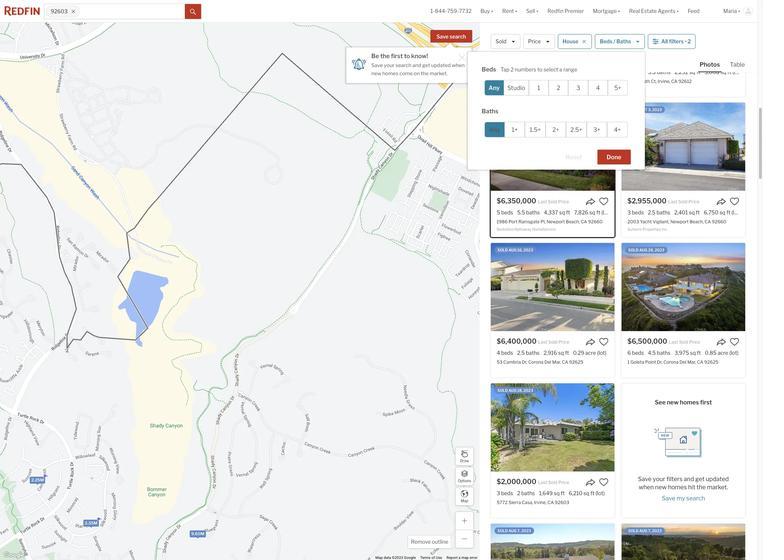 Task type: describe. For each thing, give the bounding box(es) containing it.
3,600 sq ft (lot)
[[569, 69, 606, 75]]

1 vertical spatial a
[[459, 556, 461, 560]]

2 mar, from the left
[[688, 359, 697, 365]]

1+
[[512, 126, 518, 133]]

last for $6,350,000
[[538, 199, 548, 205]]

$2,955,000
[[628, 197, 667, 205]]

a favorited home image
[[647, 416, 721, 467]]

baths up 11 klamath ct, irvine, ca 92612
[[657, 69, 671, 75]]

0 horizontal spatial the
[[381, 53, 390, 60]]

ca down 2,252
[[672, 78, 678, 84]]

mortgage ▾ button
[[589, 0, 625, 22]]

1 for 1
[[538, 84, 541, 91]]

(lot) right 0.29
[[598, 350, 607, 356]]

2+
[[553, 126, 560, 133]]

sell ▾
[[527, 8, 539, 14]]

beach, inside 1986 port ramsgate pl, newport beach, ca 92660 berkshire hathaway homeservice
[[566, 219, 580, 225]]

feed
[[688, 8, 700, 14]]

$6,350,000
[[497, 197, 537, 205]]

newport inside the 2003 yacht vigilant, newport beach, ca 92660 surterre properties inc.
[[671, 219, 689, 225]]

aug for $6,500,000
[[640, 248, 648, 253]]

beds for beds
[[482, 66, 497, 73]]

ft for 6,210 sq ft (lot)
[[591, 491, 595, 497]]

2 up 1 klamath, irvine, ca 92612
[[517, 69, 521, 75]]

$1,750,000
[[628, 57, 666, 65]]

ft for 1,649 sq ft
[[561, 491, 565, 497]]

hit
[[689, 484, 696, 491]]

save my search
[[662, 495, 706, 502]]

0.85
[[706, 350, 717, 356]]

last for $6,400,000
[[539, 340, 548, 345]]

any for 1+
[[489, 126, 501, 133]]

error
[[470, 556, 478, 560]]

photo of 5772 sierra casa, irvine, ca 92603 image
[[491, 384, 615, 472]]

6,210
[[569, 491, 583, 497]]

2 up sierra
[[518, 491, 521, 497]]

map region
[[0, 11, 545, 561]]

favorite button image for $1,750,000
[[730, 56, 740, 66]]

sold for $2,000,000
[[549, 480, 558, 486]]

acre for $6,500,000
[[718, 350, 729, 356]]

3 for $2,000,000
[[497, 491, 501, 497]]

sold for photo of 2003 yacht vigilant, newport beach, ca 92660
[[629, 108, 639, 112]]

5+
[[615, 84, 622, 91]]

13,
[[517, 108, 523, 112]]

ramsgate
[[519, 219, 540, 225]]

3,
[[649, 108, 652, 112]]

sold for $6,500,000
[[680, 340, 689, 345]]

updated for the
[[432, 62, 451, 68]]

klamath
[[633, 78, 651, 84]]

▾ for sell ▾
[[537, 8, 539, 14]]

beds for beds / baths
[[600, 38, 613, 45]]

sq for 7,826
[[590, 210, 596, 216]]

real
[[630, 8, 641, 14]]

options
[[458, 479, 472, 483]]

beds for $6,400,000
[[502, 350, 514, 356]]

search for save your search and get updated when new homes come on the market.
[[396, 62, 412, 68]]

2023 for photo of 53 cambria dr, corona del mar, ca 92625
[[524, 248, 534, 253]]

rent
[[503, 8, 514, 14]]

favorite button checkbox
[[730, 56, 740, 66]]

(lot) right 0.85
[[730, 350, 739, 356]]

(lot) for 7,826 sq ft (lot)
[[602, 210, 611, 216]]

5+ checkbox
[[609, 80, 628, 96]]

baths inside button
[[617, 38, 632, 45]]

1.5+ radio
[[526, 122, 546, 138]]

last sold price for $2,955,000
[[669, 199, 700, 205]]

1,649 sq ft
[[540, 491, 565, 497]]

ca down 3,975 sq ft
[[698, 359, 704, 365]]

sold aug 7, 2023 for photo of 12 windflower, irvine, ca 92603
[[498, 529, 532, 534]]

price for $6,400,000
[[559, 340, 570, 345]]

beds for $2,000,000
[[502, 491, 514, 497]]

for
[[565, 30, 576, 40]]

use
[[436, 556, 443, 560]]

last sold price for $2,000,000
[[539, 480, 570, 486]]

2.5 for $6,400,000
[[518, 350, 525, 356]]

ca down tap 2 numbers to select a range
[[533, 78, 539, 84]]

6,750 sq ft (lot)
[[705, 210, 742, 216]]

ft for 2,916 sq ft
[[566, 350, 570, 356]]

sq for 1,649
[[554, 491, 560, 497]]

sq for 4,337
[[560, 210, 566, 216]]

favorite button image for $6,500,000
[[730, 338, 740, 347]]

9.60m
[[191, 532, 204, 537]]

92603, ca homes for sale
[[491, 30, 595, 40]]

come
[[400, 70, 413, 76]]

filters inside button
[[670, 38, 684, 45]]

outline
[[432, 539, 449, 545]]

2 left tap
[[497, 69, 500, 75]]

your for search
[[384, 62, 395, 68]]

4+ radio
[[608, 122, 628, 138]]

4 for 4 beds
[[497, 350, 501, 356]]

house button
[[558, 34, 593, 49]]

baths for $6,400,000
[[526, 350, 540, 356]]

1 vertical spatial first
[[701, 399, 713, 407]]

2023 for photo of 7 longboat, newport coast, ca 92657
[[653, 529, 662, 534]]

search inside the save search button
[[450, 33, 466, 40]]

beds up klamath,
[[501, 69, 513, 75]]

beach, inside the 2003 yacht vigilant, newport beach, ca 92660 surterre properties inc.
[[690, 219, 704, 225]]

terms of use link
[[421, 556, 443, 560]]

google
[[404, 556, 416, 560]]

remove house image
[[583, 39, 587, 44]]

$6,400,000
[[497, 338, 537, 346]]

2.35m
[[85, 521, 97, 526]]

sq for 1,452
[[554, 69, 560, 75]]

photo of 7 longboat, newport coast, ca 92657 image
[[622, 524, 746, 561]]

11 klamath ct, irvine, ca 92612
[[628, 78, 692, 84]]

new for filters
[[656, 484, 667, 491]]

11
[[628, 78, 632, 84]]

5.5
[[518, 210, 526, 216]]

photo of 2003 yacht vigilant, newport beach, ca 92660 image
[[622, 103, 746, 191]]

homeservice
[[533, 227, 556, 232]]

price for $2,955,000
[[689, 199, 700, 205]]

updated for market.
[[707, 476, 730, 483]]

5772 sierra casa, irvine, ca 92603
[[497, 500, 570, 506]]

ca down the 2,916 sq ft
[[562, 359, 569, 365]]

1 del from the left
[[545, 359, 552, 365]]

5 ▾ from the left
[[677, 8, 680, 14]]

photos button
[[699, 61, 729, 72]]

53 cambria dr, corona del mar, ca 92625
[[497, 359, 584, 365]]

save search
[[437, 33, 466, 40]]

price button
[[524, 34, 555, 49]]

next button image
[[602, 143, 609, 151]]

2 dr, from the left
[[658, 359, 663, 365]]

1 for 1 goleta point dr, corona del mar, ca 92625
[[628, 359, 630, 365]]

4.5 baths
[[649, 350, 671, 356]]

3.5 baths
[[649, 69, 671, 75]]

2023 for photo of 5772 sierra casa, irvine, ca 92603
[[524, 389, 534, 393]]

to for select
[[538, 66, 543, 73]]

ca down 1,649 sq ft
[[548, 500, 554, 506]]

1 92612 from the left
[[540, 78, 554, 84]]

1 goleta point dr, corona del mar, ca 92625
[[628, 359, 719, 365]]

options button
[[456, 468, 474, 486]]

homes for filters
[[669, 484, 688, 491]]

0 horizontal spatial irvine,
[[520, 78, 532, 84]]

real estate agents ▾ button
[[625, 0, 684, 22]]

feed button
[[684, 0, 720, 22]]

remove 92603 image
[[71, 9, 76, 14]]

4 beds
[[497, 350, 514, 356]]

Studio checkbox
[[504, 80, 529, 96]]

first inside 'dialog'
[[391, 53, 403, 60]]

7, for photo of 12 windflower, irvine, ca 92603
[[518, 529, 521, 534]]

know!
[[412, 53, 429, 60]]

1 klamath, irvine, ca 92612
[[497, 78, 554, 84]]

ft for 2,252 sq ft
[[697, 69, 701, 75]]

1 92625 from the left
[[570, 359, 584, 365]]

1 horizontal spatial 92603
[[555, 500, 570, 506]]

table button
[[729, 61, 747, 72]]

report a map error link
[[447, 556, 478, 560]]

be
[[372, 53, 379, 60]]

1 dr, from the left
[[522, 359, 528, 365]]

save for save your filters and get updated when new homes hit the market.
[[639, 476, 652, 483]]

▾ for rent ▾
[[516, 8, 518, 14]]

sold for photo of 7 longboat, newport coast, ca 92657
[[629, 529, 639, 534]]

rent ▾ button
[[503, 0, 518, 22]]

map button
[[456, 488, 474, 506]]

ft for 3,975 sq ft
[[698, 350, 702, 356]]

be the first to know!
[[372, 53, 429, 60]]

Any checkbox
[[485, 80, 505, 96]]

newport inside 1986 port ramsgate pl, newport beach, ca 92660 berkshire hathaway homeservice
[[547, 219, 565, 225]]

remove outline button
[[409, 536, 451, 549]]

(lot) for 3,008 sq ft (lot)
[[733, 69, 743, 75]]

ca left homes
[[522, 30, 534, 40]]

baths inside dialog
[[482, 108, 499, 115]]

favorite button checkbox for $2,955,000
[[730, 197, 740, 207]]

favorite button checkbox for $6,500,000
[[730, 338, 740, 347]]

terms
[[421, 556, 431, 560]]

real estate agents ▾ link
[[630, 0, 680, 22]]

beds / baths button
[[596, 34, 645, 49]]

©2023
[[392, 556, 404, 560]]

7732
[[459, 8, 472, 14]]

2023 for "photo of 1 goleta point dr, corona del mar, ca 92625"
[[655, 248, 665, 253]]

hathaway
[[515, 227, 532, 232]]

sold for photo of 5772 sierra casa, irvine, ca 92603
[[498, 389, 508, 393]]

1986 port ramsgate pl, newport beach, ca 92660 berkshire hathaway homeservice
[[497, 219, 603, 232]]

92603,
[[491, 30, 520, 40]]

2 beds
[[497, 69, 513, 75]]

save for save search
[[437, 33, 449, 40]]

surterre
[[628, 227, 643, 232]]

on
[[414, 70, 420, 76]]

ft for 6,750 sq ft (lot)
[[727, 210, 731, 216]]

ca inside 1986 port ramsgate pl, newport beach, ca 92660 berkshire hathaway homeservice
[[581, 219, 588, 225]]

sale
[[578, 30, 595, 40]]

0.29 acre (lot)
[[574, 350, 607, 356]]

reset
[[566, 154, 583, 161]]

favorite button image for $6,350,000
[[600, 197, 609, 207]]

maria
[[724, 8, 738, 14]]

done
[[607, 154, 622, 161]]

5 beds
[[497, 210, 514, 216]]

sold for $2,955,000
[[679, 199, 688, 205]]

2.5+ radio
[[567, 122, 587, 138]]

photo of 53 cambria dr, corona del mar, ca 92625 image
[[491, 243, 615, 332]]

acre for $6,400,000
[[586, 350, 597, 356]]

sold button
[[491, 34, 521, 49]]

sq for 6,210
[[584, 491, 590, 497]]

2 baths for 2 beds
[[517, 69, 535, 75]]

1 checkbox
[[529, 80, 549, 96]]

the inside save your filters and get updated when new homes hit the market.
[[697, 484, 706, 491]]

map for map data ©2023 google
[[376, 556, 383, 560]]

92660 inside 1986 port ramsgate pl, newport beach, ca 92660 berkshire hathaway homeservice
[[589, 219, 603, 225]]

tap 2 numbers to select a range
[[501, 66, 578, 73]]

data
[[384, 556, 391, 560]]

any for studio
[[489, 84, 500, 91]]

filters inside save your filters and get updated when new homes hit the market.
[[667, 476, 683, 483]]

▾ for mortgage ▾
[[619, 8, 621, 14]]

1986
[[497, 219, 508, 225]]

sold for $6,350,000
[[549, 199, 558, 205]]

1 mar, from the left
[[553, 359, 562, 365]]

2.5 baths for $2,955,000
[[649, 210, 671, 216]]



Task type: locate. For each thing, give the bounding box(es) containing it.
irvine, for 5772 sierra casa, irvine, ca 92603
[[535, 500, 547, 506]]

2 newport from the left
[[671, 219, 689, 225]]

2 horizontal spatial irvine,
[[658, 78, 671, 84]]

0 vertical spatial 4
[[597, 84, 601, 91]]

and up hit
[[684, 476, 695, 483]]

irvine,
[[520, 78, 532, 84], [658, 78, 671, 84], [535, 500, 547, 506]]

0 vertical spatial any
[[489, 84, 500, 91]]

1 horizontal spatial to
[[538, 66, 543, 73]]

search inside save your search and get updated when new homes come on the market.
[[396, 62, 412, 68]]

favorite button image for $2,000,000
[[600, 478, 609, 488]]

my
[[677, 495, 686, 502]]

del down 3,975
[[680, 359, 687, 365]]

▾ right mortgage
[[619, 8, 621, 14]]

ft for 7,826 sq ft (lot)
[[597, 210, 601, 216]]

get for on
[[423, 62, 431, 68]]

0 horizontal spatial get
[[423, 62, 431, 68]]

filters
[[670, 38, 684, 45], [667, 476, 683, 483]]

1 horizontal spatial 2.5 baths
[[649, 210, 671, 216]]

acre right 0.85
[[718, 350, 729, 356]]

sold up 4,337
[[549, 199, 558, 205]]

the inside save your search and get updated when new homes come on the market.
[[421, 70, 429, 76]]

baths up 1 klamath, irvine, ca 92612
[[522, 69, 535, 75]]

0 horizontal spatial dr,
[[522, 359, 528, 365]]

0 horizontal spatial 3
[[497, 491, 501, 497]]

price up 3,975 sq ft
[[690, 340, 701, 345]]

be the first to know! dialog
[[347, 43, 472, 83]]

sold
[[498, 108, 508, 112], [629, 108, 639, 112], [498, 248, 508, 253], [629, 248, 639, 253], [498, 389, 508, 393], [498, 529, 508, 534], [629, 529, 639, 534]]

save inside save your search and get updated when new homes come on the market.
[[372, 62, 383, 68]]

sell ▾ button
[[522, 0, 544, 22]]

filters up my
[[667, 476, 683, 483]]

baths for $6,500,000
[[658, 350, 671, 356]]

new inside save your filters and get updated when new homes hit the market.
[[656, 484, 667, 491]]

4 inside checkbox
[[597, 84, 601, 91]]

redfin premier button
[[544, 0, 589, 22]]

option group
[[485, 80, 628, 96], [485, 122, 628, 138]]

0.29
[[574, 350, 585, 356]]

2 baths
[[517, 69, 535, 75], [518, 491, 536, 497]]

ft left 6,210
[[561, 491, 565, 497]]

search down 759-
[[450, 33, 466, 40]]

3 ▾ from the left
[[537, 8, 539, 14]]

3,008 sq ft (lot)
[[705, 69, 743, 75]]

1 vertical spatial 3 beds
[[497, 491, 514, 497]]

1 vertical spatial 4
[[497, 350, 501, 356]]

mortgage
[[594, 8, 617, 14]]

0 vertical spatial 3 beds
[[628, 210, 644, 216]]

remove
[[411, 539, 431, 545]]

1 horizontal spatial when
[[639, 484, 654, 491]]

price up 6,210
[[559, 480, 570, 486]]

favorite button checkbox
[[600, 197, 609, 207], [730, 197, 740, 207], [600, 338, 609, 347], [730, 338, 740, 347], [600, 478, 609, 488]]

4,337
[[544, 210, 559, 216]]

0.85 acre (lot)
[[706, 350, 739, 356]]

4 checkbox
[[589, 80, 609, 96]]

0 horizontal spatial favorite button image
[[600, 197, 609, 207]]

1 option group from the top
[[485, 80, 628, 96]]

baths up any option
[[482, 108, 499, 115]]

save inside button
[[437, 33, 449, 40]]

3+ radio
[[587, 122, 608, 138]]

2 acre from the left
[[718, 350, 729, 356]]

1 for 1 klamath, irvine, ca 92612
[[497, 78, 499, 84]]

16,
[[518, 248, 523, 253]]

5
[[497, 210, 501, 216]]

favorite button checkbox up 0.85 acre (lot)
[[730, 338, 740, 347]]

0 vertical spatial when
[[452, 62, 465, 68]]

0 vertical spatial first
[[391, 53, 403, 60]]

new down the be
[[372, 70, 382, 76]]

google image
[[2, 551, 26, 561]]

homes for search
[[383, 70, 399, 76]]

3 beds for $2,955,000
[[628, 210, 644, 216]]

1 horizontal spatial 2.5
[[649, 210, 656, 216]]

any left 1+
[[489, 126, 501, 133]]

1 vertical spatial 2.5 baths
[[518, 350, 540, 356]]

favorite button image up 0.85 acre (lot)
[[730, 338, 740, 347]]

beds right "5"
[[502, 210, 514, 216]]

to for know!
[[404, 53, 410, 60]]

1 horizontal spatial a
[[560, 66, 563, 73]]

vigilant,
[[653, 219, 670, 225]]

ft for 3,600 sq ft (lot)
[[592, 69, 596, 75]]

map data ©2023 google
[[376, 556, 416, 560]]

1 vertical spatial 92603
[[555, 500, 570, 506]]

price for $6,350,000
[[559, 199, 570, 205]]

ft left 7,826
[[567, 210, 571, 216]]

corona down 3,975
[[664, 359, 679, 365]]

2 checkbox
[[549, 80, 569, 96]]

1 sold aug 7, 2023 from the left
[[498, 529, 532, 534]]

2 horizontal spatial search
[[687, 495, 706, 502]]

of
[[432, 556, 435, 560]]

4.5
[[649, 350, 656, 356]]

2 sold aug 7, 2023 from the left
[[629, 529, 662, 534]]

sq right 3,600
[[585, 69, 591, 75]]

1 vertical spatial 2.5
[[518, 350, 525, 356]]

2,916
[[544, 350, 558, 356]]

a left range
[[560, 66, 563, 73]]

(lot) right 7,826
[[602, 210, 611, 216]]

save for save your search and get updated when new homes come on the market.
[[372, 62, 383, 68]]

0 horizontal spatial 2.5
[[518, 350, 525, 356]]

92660
[[589, 219, 603, 225], [713, 219, 727, 225]]

2 horizontal spatial new
[[668, 399, 679, 407]]

0 vertical spatial beds
[[600, 38, 613, 45]]

1 corona from the left
[[529, 359, 544, 365]]

price inside button
[[529, 38, 541, 45]]

photo of 1 klamath, irvine, ca 92612 image
[[491, 0, 615, 51]]

oct
[[640, 108, 648, 112]]

new for search
[[372, 70, 382, 76]]

4 for 4
[[597, 84, 601, 91]]

market. inside save your search and get updated when new homes come on the market.
[[430, 70, 448, 76]]

ca down 6,750 on the right
[[705, 219, 712, 225]]

all
[[662, 38, 669, 45]]

sq for 2,252
[[690, 69, 696, 75]]

4 up 53
[[497, 350, 501, 356]]

0 vertical spatial search
[[450, 33, 466, 40]]

favorite button image up 7,826 sq ft (lot)
[[600, 197, 609, 207]]

beds for $6,350,000
[[502, 210, 514, 216]]

1 inside 1 "checkbox"
[[538, 84, 541, 91]]

your inside save your search and get updated when new homes come on the market.
[[384, 62, 395, 68]]

sold aug 28, 2023
[[629, 248, 665, 253]]

0 horizontal spatial market.
[[430, 70, 448, 76]]

0 horizontal spatial updated
[[432, 62, 451, 68]]

2 right tap
[[511, 66, 514, 73]]

photo of 1 goleta point dr, corona del mar, ca 92625 image
[[622, 243, 746, 332]]

1 vertical spatial new
[[668, 399, 679, 407]]

homes up my
[[669, 484, 688, 491]]

2 92660 from the left
[[713, 219, 727, 225]]

dr, down 4.5 baths
[[658, 359, 663, 365]]

range
[[564, 66, 578, 73]]

▾ right rent
[[516, 8, 518, 14]]

0 horizontal spatial new
[[372, 70, 382, 76]]

and up on
[[413, 62, 422, 68]]

beds
[[501, 69, 513, 75], [502, 210, 514, 216], [633, 210, 644, 216], [502, 350, 514, 356], [633, 350, 645, 356], [502, 491, 514, 497]]

baths
[[617, 38, 632, 45], [482, 108, 499, 115]]

6 ▾ from the left
[[739, 8, 741, 14]]

any down klamath,
[[489, 84, 500, 91]]

1 vertical spatial beds
[[482, 66, 497, 73]]

2 option group from the top
[[485, 122, 628, 138]]

ft for 3,008 sq ft (lot)
[[728, 69, 732, 75]]

4 ▾ from the left
[[619, 8, 621, 14]]

filters left •
[[670, 38, 684, 45]]

baths for $6,350,000
[[527, 210, 540, 216]]

0 horizontal spatial beds
[[482, 66, 497, 73]]

(lot) for 3,600 sq ft (lot)
[[597, 69, 606, 75]]

newport down 4,337 sq ft
[[547, 219, 565, 225]]

casa,
[[522, 500, 534, 506]]

1-844-759-7732
[[431, 8, 472, 14]]

▾ for maria ▾
[[739, 8, 741, 14]]

2.5 for $2,955,000
[[649, 210, 656, 216]]

5772
[[497, 500, 508, 506]]

1 92660 from the left
[[589, 219, 603, 225]]

92625 down 0.29
[[570, 359, 584, 365]]

beds left 2 beds
[[482, 66, 497, 73]]

sq for 3,600
[[585, 69, 591, 75]]

2023 for photo of 2003 yacht vigilant, newport beach, ca 92660
[[653, 108, 663, 112]]

▾ right maria
[[739, 8, 741, 14]]

beds up 5772
[[502, 491, 514, 497]]

redfin premier
[[548, 8, 585, 14]]

premier
[[565, 8, 585, 14]]

92660 inside the 2003 yacht vigilant, newport beach, ca 92660 surterre properties inc.
[[713, 219, 727, 225]]

0 horizontal spatial first
[[391, 53, 403, 60]]

map down "options"
[[461, 499, 469, 503]]

2,916 sq ft
[[544, 350, 570, 356]]

92660 down 6,750 sq ft (lot)
[[713, 219, 727, 225]]

updated inside save your filters and get updated when new homes hit the market.
[[707, 476, 730, 483]]

homes inside save your filters and get updated when new homes hit the market.
[[669, 484, 688, 491]]

0 horizontal spatial and
[[413, 62, 422, 68]]

1+ radio
[[505, 122, 526, 138]]

market. right on
[[430, 70, 448, 76]]

sq right 3,975
[[691, 350, 697, 356]]

search for save my search
[[687, 495, 706, 502]]

photo of 11 klamath ct, irvine, ca 92612 image
[[622, 0, 746, 51]]

1 horizontal spatial 1
[[538, 84, 541, 91]]

2 vertical spatial 3
[[497, 491, 501, 497]]

dialog containing beds
[[468, 52, 645, 170]]

beds / baths
[[600, 38, 632, 45]]

dr, right 'cambria'
[[522, 359, 528, 365]]

2 del from the left
[[680, 359, 687, 365]]

0 horizontal spatial baths
[[482, 108, 499, 115]]

1 horizontal spatial market.
[[708, 484, 729, 491]]

2+ radio
[[546, 122, 567, 138]]

1 ▾ from the left
[[491, 8, 494, 14]]

sq for 6,750
[[720, 210, 726, 216]]

market. inside save your filters and get updated when new homes hit the market.
[[708, 484, 729, 491]]

0 vertical spatial get
[[423, 62, 431, 68]]

newport down 2,401
[[671, 219, 689, 225]]

homes right the see on the right bottom
[[681, 399, 700, 407]]

mar,
[[553, 359, 562, 365], [688, 359, 697, 365]]

last for $6,500,000
[[670, 340, 679, 345]]

last up 2,401
[[669, 199, 678, 205]]

2 92612 from the left
[[679, 78, 692, 84]]

photo of 12 windflower, irvine, ca 92603 image
[[491, 524, 615, 561]]

1 horizontal spatial dr,
[[658, 359, 663, 365]]

ft for 1,452 sq ft
[[561, 69, 565, 75]]

2 horizontal spatial 1
[[628, 359, 630, 365]]

1 horizontal spatial mar,
[[688, 359, 697, 365]]

klamath,
[[500, 78, 519, 84]]

last sold price for $6,400,000
[[539, 340, 570, 345]]

0 horizontal spatial 2.5 baths
[[518, 350, 540, 356]]

2 favorite button image from the left
[[730, 197, 740, 207]]

2 corona from the left
[[664, 359, 679, 365]]

(lot) down the table
[[733, 69, 743, 75]]

0 vertical spatial 2 baths
[[517, 69, 535, 75]]

beds right 6
[[633, 350, 645, 356]]

and inside save your search and get updated when new homes come on the market.
[[413, 62, 422, 68]]

sq
[[554, 69, 560, 75], [585, 69, 591, 75], [690, 69, 696, 75], [721, 69, 727, 75], [560, 210, 566, 216], [590, 210, 596, 216], [690, 210, 695, 216], [720, 210, 726, 216], [559, 350, 564, 356], [691, 350, 697, 356], [554, 491, 560, 497], [584, 491, 590, 497]]

get inside save your search and get updated when new homes come on the market.
[[423, 62, 431, 68]]

1 vertical spatial 2 baths
[[518, 491, 536, 497]]

beds for $6,500,000
[[633, 350, 645, 356]]

sq right 3,008
[[721, 69, 727, 75]]

1 horizontal spatial 3 beds
[[628, 210, 644, 216]]

beds for $2,955,000
[[633, 210, 644, 216]]

dialog
[[468, 52, 645, 170]]

2.5 up yacht
[[649, 210, 656, 216]]

last up 3,975
[[670, 340, 679, 345]]

1 horizontal spatial beds
[[600, 38, 613, 45]]

1 horizontal spatial del
[[680, 359, 687, 365]]

0 horizontal spatial corona
[[529, 359, 544, 365]]

0 horizontal spatial newport
[[547, 219, 565, 225]]

0 horizontal spatial 3 beds
[[497, 491, 514, 497]]

ft for 2,401 sq ft
[[697, 210, 701, 216]]

agents
[[658, 8, 676, 14]]

2,401
[[675, 210, 689, 216]]

1.5+
[[530, 126, 541, 133]]

del
[[545, 359, 552, 365], [680, 359, 687, 365]]

to inside 'dialog'
[[404, 53, 410, 60]]

1 7, from the left
[[518, 529, 521, 534]]

ft for 4,337 sq ft
[[567, 210, 571, 216]]

when for save your search and get updated when new homes come on the market.
[[452, 62, 465, 68]]

1 horizontal spatial favorite button image
[[730, 197, 740, 207]]

1 favorite button image from the left
[[600, 197, 609, 207]]

7, for photo of 7 longboat, newport coast, ca 92657
[[649, 529, 652, 534]]

3 beds for $2,000,000
[[497, 491, 514, 497]]

your for filters
[[653, 476, 666, 483]]

1 vertical spatial map
[[376, 556, 383, 560]]

sep
[[509, 108, 517, 112]]

sold for "photo of 1 goleta point dr, corona del mar, ca 92625"
[[629, 248, 639, 253]]

pl,
[[541, 219, 546, 225]]

ca down 7,826
[[581, 219, 588, 225]]

cambria
[[504, 359, 521, 365]]

2 horizontal spatial 3
[[628, 210, 631, 216]]

market.
[[430, 70, 448, 76], [708, 484, 729, 491]]

0 vertical spatial 2.5 baths
[[649, 210, 671, 216]]

buy ▾ button
[[477, 0, 498, 22]]

save
[[437, 33, 449, 40], [372, 62, 383, 68], [639, 476, 652, 483], [662, 495, 676, 502]]

28,
[[649, 248, 655, 253]]

when for save your filters and get updated when new homes hit the market.
[[639, 484, 654, 491]]

2.5+
[[571, 126, 583, 133]]

irvine, down 1,649
[[535, 500, 547, 506]]

2
[[688, 38, 692, 45], [511, 66, 514, 73], [497, 69, 500, 75], [517, 69, 521, 75], [557, 84, 561, 91], [518, 491, 521, 497]]

1 vertical spatial homes
[[681, 399, 700, 407]]

2 down "1,452 sq ft"
[[557, 84, 561, 91]]

0 vertical spatial new
[[372, 70, 382, 76]]

None search field
[[80, 4, 185, 19]]

0 horizontal spatial 92625
[[570, 359, 584, 365]]

0 vertical spatial the
[[381, 53, 390, 60]]

map inside button
[[461, 499, 469, 503]]

corona right 'cambria'
[[529, 359, 544, 365]]

0 vertical spatial 2.5
[[649, 210, 656, 216]]

beds up 2003
[[633, 210, 644, 216]]

0 vertical spatial map
[[461, 499, 469, 503]]

3 beds
[[628, 210, 644, 216], [497, 491, 514, 497]]

map
[[462, 556, 469, 560]]

1 horizontal spatial 92612
[[679, 78, 692, 84]]

get inside save your filters and get updated when new homes hit the market.
[[696, 476, 705, 483]]

baths for $2,955,000
[[657, 210, 671, 216]]

1 horizontal spatial 3
[[577, 84, 581, 91]]

search down hit
[[687, 495, 706, 502]]

save inside save your filters and get updated when new homes hit the market.
[[639, 476, 652, 483]]

1 vertical spatial market.
[[708, 484, 729, 491]]

map for map
[[461, 499, 469, 503]]

sold for $6,400,000
[[549, 340, 558, 345]]

ft left 0.85
[[698, 350, 702, 356]]

▾ right agents on the top of page
[[677, 8, 680, 14]]

sq for 3,008
[[721, 69, 727, 75]]

the right the be
[[381, 53, 390, 60]]

0 horizontal spatial 92660
[[589, 219, 603, 225]]

sold aug 18, 2023
[[498, 389, 534, 393]]

0 vertical spatial 1
[[497, 78, 499, 84]]

ca
[[522, 30, 534, 40], [533, 78, 539, 84], [672, 78, 678, 84], [581, 219, 588, 225], [705, 219, 712, 225], [562, 359, 569, 365], [698, 359, 704, 365], [548, 500, 554, 506]]

updated inside save your search and get updated when new homes come on the market.
[[432, 62, 451, 68]]

last sold price up the 2,916 sq ft
[[539, 340, 570, 345]]

2 vertical spatial 1
[[628, 359, 630, 365]]

0 horizontal spatial map
[[376, 556, 383, 560]]

0 horizontal spatial 1
[[497, 78, 499, 84]]

3 checkbox
[[569, 80, 589, 96]]

photo of 1986 port ramsgate pl, newport beach, ca 92660 image
[[491, 103, 615, 191]]

▾
[[491, 8, 494, 14], [516, 8, 518, 14], [537, 8, 539, 14], [619, 8, 621, 14], [677, 8, 680, 14], [739, 8, 741, 14]]

2.5 baths up 53 cambria dr, corona del mar, ca 92625
[[518, 350, 540, 356]]

2 7, from the left
[[649, 529, 652, 534]]

18,
[[518, 389, 523, 393]]

0 vertical spatial homes
[[383, 70, 399, 76]]

when inside save your filters and get updated when new homes hit the market.
[[639, 484, 654, 491]]

ft left 3,008
[[697, 69, 701, 75]]

price for $6,500,000
[[690, 340, 701, 345]]

and for hit
[[684, 476, 695, 483]]

sold inside button
[[496, 38, 507, 45]]

2 ▾ from the left
[[516, 8, 518, 14]]

2 inside 2 checkbox
[[557, 84, 561, 91]]

1 horizontal spatial search
[[450, 33, 466, 40]]

1 horizontal spatial and
[[684, 476, 695, 483]]

Any radio
[[485, 122, 505, 138]]

beds inside button
[[600, 38, 613, 45]]

92625
[[570, 359, 584, 365], [705, 359, 719, 365]]

favorite button image up 6,750 sq ft (lot)
[[730, 197, 740, 207]]

1 horizontal spatial updated
[[707, 476, 730, 483]]

homes
[[383, 70, 399, 76], [681, 399, 700, 407], [669, 484, 688, 491]]

favorite button checkbox for $2,000,000
[[600, 478, 609, 488]]

0 vertical spatial filters
[[670, 38, 684, 45]]

see
[[655, 399, 666, 407]]

save for save my search
[[662, 495, 676, 502]]

save your filters and get updated when new homes hit the market.
[[639, 476, 730, 491]]

1 newport from the left
[[547, 219, 565, 225]]

last for $2,000,000
[[539, 480, 548, 486]]

the
[[381, 53, 390, 60], [421, 70, 429, 76], [697, 484, 706, 491]]

92603 down 1,649 sq ft
[[555, 500, 570, 506]]

53
[[497, 359, 503, 365]]

2.5 down $6,400,000
[[518, 350, 525, 356]]

baths for $2,000,000
[[522, 491, 536, 497]]

last sold price for $6,500,000
[[670, 340, 701, 345]]

1 vertical spatial when
[[639, 484, 654, 491]]

92625 down 0.85
[[705, 359, 719, 365]]

2023 for photo of 12 windflower, irvine, ca 92603
[[522, 529, 532, 534]]

1 vertical spatial get
[[696, 476, 705, 483]]

0 vertical spatial 92603
[[51, 8, 68, 15]]

buy ▾
[[481, 8, 494, 14]]

2.5 baths
[[649, 210, 671, 216], [518, 350, 540, 356]]

0 horizontal spatial when
[[452, 62, 465, 68]]

your up save my search
[[653, 476, 666, 483]]

1 horizontal spatial newport
[[671, 219, 689, 225]]

2 baths for 3 beds
[[518, 491, 536, 497]]

1 down 1 klamath, irvine, ca 92612
[[538, 84, 541, 91]]

when inside save your search and get updated when new homes come on the market.
[[452, 62, 465, 68]]

0 vertical spatial and
[[413, 62, 422, 68]]

homes
[[536, 30, 563, 40]]

irvine, right the ct,
[[658, 78, 671, 84]]

1 acre from the left
[[586, 350, 597, 356]]

0 vertical spatial baths
[[617, 38, 632, 45]]

1 vertical spatial option group
[[485, 122, 628, 138]]

(lot) up 4 checkbox
[[597, 69, 606, 75]]

del down 2,916
[[545, 359, 552, 365]]

map left data
[[376, 556, 383, 560]]

aug for $6,400,000
[[509, 248, 517, 253]]

1 horizontal spatial get
[[696, 476, 705, 483]]

price
[[529, 38, 541, 45], [559, 199, 570, 205], [689, 199, 700, 205], [559, 340, 570, 345], [690, 340, 701, 345], [559, 480, 570, 486]]

sq right 4,337
[[560, 210, 566, 216]]

ft down the table
[[728, 69, 732, 75]]

7,
[[518, 529, 521, 534], [649, 529, 652, 534]]

0 horizontal spatial search
[[396, 62, 412, 68]]

0 vertical spatial a
[[560, 66, 563, 73]]

favorite button checkbox up 6,210 sq ft (lot)
[[600, 478, 609, 488]]

▾ right sell
[[537, 8, 539, 14]]

buy ▾ button
[[481, 0, 494, 22]]

your inside save your filters and get updated when new homes hit the market.
[[653, 476, 666, 483]]

sq right 6,210
[[584, 491, 590, 497]]

report
[[447, 556, 458, 560]]

2023
[[523, 108, 533, 112], [653, 108, 663, 112], [524, 248, 534, 253], [655, 248, 665, 253], [524, 389, 534, 393], [522, 529, 532, 534], [653, 529, 662, 534]]

1 horizontal spatial the
[[421, 70, 429, 76]]

favorite button checkbox for $6,350,000
[[600, 197, 609, 207]]

get up save my search
[[696, 476, 705, 483]]

2 92625 from the left
[[705, 359, 719, 365]]

0 vertical spatial 3
[[577, 84, 581, 91]]

submit search image
[[190, 9, 196, 15]]

1 beach, from the left
[[566, 219, 580, 225]]

to inside dialog
[[538, 66, 543, 73]]

sold aug 7, 2023 for photo of 7 longboat, newport coast, ca 92657
[[629, 529, 662, 534]]

(lot) for 6,210 sq ft (lot)
[[596, 491, 605, 497]]

ca inside the 2003 yacht vigilant, newport beach, ca 92660 surterre properties inc.
[[705, 219, 712, 225]]

ft left 0.29
[[566, 350, 570, 356]]

3+
[[594, 126, 601, 133]]

2 vertical spatial search
[[687, 495, 706, 502]]

1 vertical spatial baths
[[482, 108, 499, 115]]

homes inside save your search and get updated when new homes come on the market.
[[383, 70, 399, 76]]

3 for $2,955,000
[[628, 210, 631, 216]]

new right the see on the right bottom
[[668, 399, 679, 407]]

0 vertical spatial to
[[404, 53, 410, 60]]

0 horizontal spatial a
[[459, 556, 461, 560]]

rent ▾
[[503, 8, 518, 14]]

get for the
[[696, 476, 705, 483]]

last sold price for $6,350,000
[[538, 199, 570, 205]]

acre right 0.29
[[586, 350, 597, 356]]

baths up 53 cambria dr, corona del mar, ca 92625
[[526, 350, 540, 356]]

sq right 1,649
[[554, 491, 560, 497]]

all filters • 2 button
[[648, 34, 696, 49]]

price for $2,000,000
[[559, 480, 570, 486]]

and for come
[[413, 62, 422, 68]]

favorite button image
[[730, 56, 740, 66], [600, 338, 609, 347], [730, 338, 740, 347], [600, 478, 609, 488]]

redfin
[[548, 8, 564, 14]]

sold for photo of 12 windflower, irvine, ca 92603
[[498, 529, 508, 534]]

new inside save your search and get updated when new homes come on the market.
[[372, 70, 382, 76]]

your
[[384, 62, 395, 68], [653, 476, 666, 483]]

2 inside the all filters • 2 button
[[688, 38, 692, 45]]

first
[[391, 53, 403, 60], [701, 399, 713, 407]]

draw
[[460, 459, 469, 463]]

2 beach, from the left
[[690, 219, 704, 225]]

0 horizontal spatial 4
[[497, 350, 501, 356]]

1 horizontal spatial your
[[653, 476, 666, 483]]

baths
[[522, 69, 535, 75], [657, 69, 671, 75], [527, 210, 540, 216], [657, 210, 671, 216], [526, 350, 540, 356], [658, 350, 671, 356], [522, 491, 536, 497]]

1,649
[[540, 491, 553, 497]]

0 horizontal spatial 92612
[[540, 78, 554, 84]]

baths up casa,
[[522, 491, 536, 497]]

and
[[413, 62, 422, 68], [684, 476, 695, 483]]

0 horizontal spatial to
[[404, 53, 410, 60]]

and inside save your filters and get updated when new homes hit the market.
[[684, 476, 695, 483]]

favorite button image
[[600, 197, 609, 207], [730, 197, 740, 207]]

favorite button checkbox up 0.29 acre (lot)
[[600, 338, 609, 347]]

2.5 baths up vigilant, on the top right of page
[[649, 210, 671, 216]]

0 horizontal spatial mar,
[[553, 359, 562, 365]]

last for $2,955,000
[[669, 199, 678, 205]]

select
[[544, 66, 559, 73]]

2.5 baths for $6,400,000
[[518, 350, 540, 356]]

1 vertical spatial the
[[421, 70, 429, 76]]

0 horizontal spatial acre
[[586, 350, 597, 356]]

favorite button checkbox up 6,750 sq ft (lot)
[[730, 197, 740, 207]]

1 vertical spatial your
[[653, 476, 666, 483]]

sq right 1,452
[[554, 69, 560, 75]]

to left select
[[538, 66, 543, 73]]

2 right •
[[688, 38, 692, 45]]

1 horizontal spatial new
[[656, 484, 667, 491]]

92660 down 7,826 sq ft (lot)
[[589, 219, 603, 225]]

studio
[[508, 84, 526, 91]]

3 inside 3 option
[[577, 84, 581, 91]]

sq for 3,975
[[691, 350, 697, 356]]

last sold price up 2,401
[[669, 199, 700, 205]]

(lot) for 6,750 sq ft (lot)
[[732, 210, 742, 216]]

sierra
[[509, 500, 521, 506]]

last up 4,337
[[538, 199, 548, 205]]



Task type: vqa. For each thing, say whether or not it's contained in the screenshot.
and within SAVE YOUR FILTERS AND GET UPDATED WHEN NEW HOMES HIT THE MARKET.
yes



